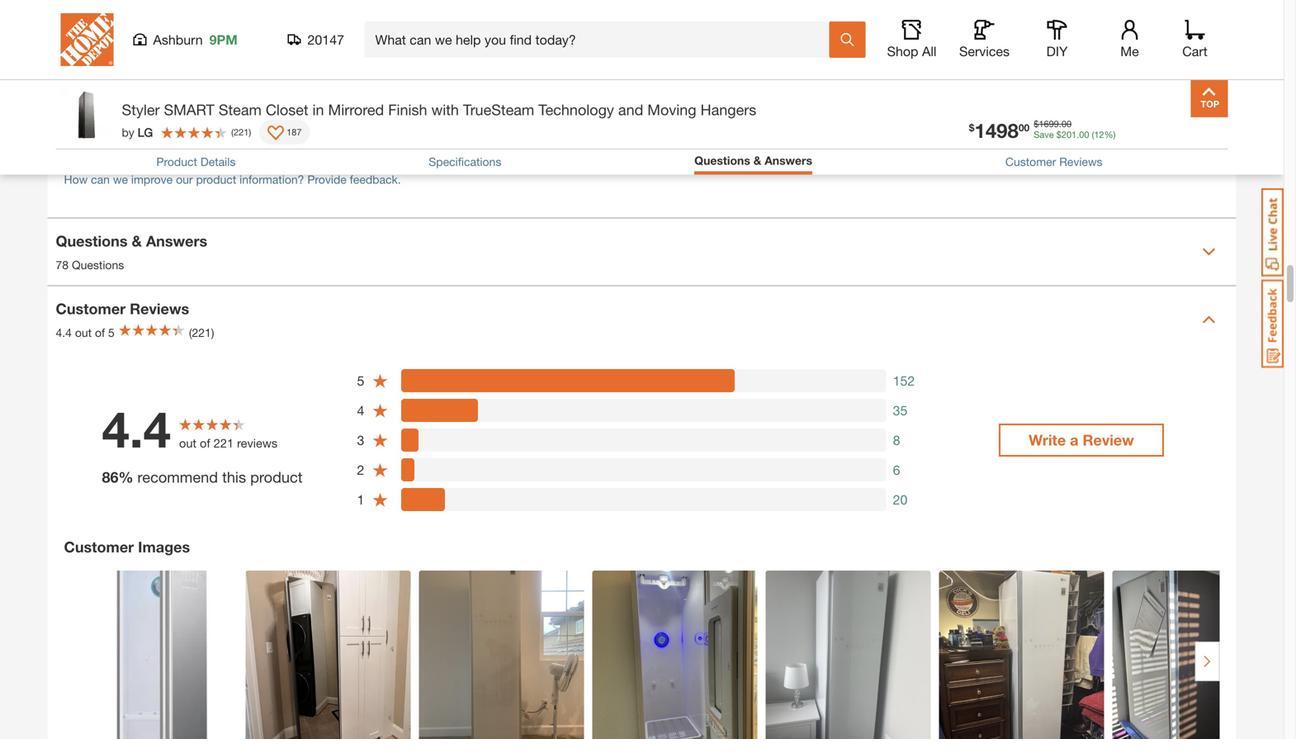 Task type: vqa. For each thing, say whether or not it's contained in the screenshot.
Available
no



Task type: describe. For each thing, give the bounding box(es) containing it.
finish
[[388, 101, 427, 119]]

listed
[[388, 95, 419, 109]]

0 horizontal spatial .
[[1060, 118, 1062, 129]]

warranty for limited warranty 1 year parts and labor (in home service), 10 year smart inverter compressor
[[981, 95, 1027, 109]]

manufacturer warranty
[[650, 95, 769, 109]]

service),
[[940, 112, 984, 126]]

with
[[432, 101, 459, 119]]

2
[[357, 462, 365, 478]]

4
[[357, 403, 365, 418]]

)
[[249, 127, 251, 138]]

answers for questions & answers 78 questions
[[146, 232, 207, 250]]

0 horizontal spatial 00
[[1019, 122, 1030, 133]]

0 vertical spatial customer reviews
[[1006, 155, 1103, 169]]

0 horizontal spatial out
[[75, 326, 92, 340]]

lg
[[138, 125, 153, 139]]

details
[[201, 155, 236, 169]]

0 vertical spatial of
[[95, 326, 105, 340]]

caret image
[[1203, 245, 1216, 259]]

compressor
[[1106, 112, 1169, 126]]

cart link
[[1177, 20, 1214, 59]]

parts
[[1066, 95, 1093, 109]]

4.4 for 4.4 out of 5
[[56, 326, 72, 340]]

questions & answers
[[695, 154, 813, 167]]

%
[[119, 468, 133, 486]]

star icon image for 4
[[372, 402, 388, 419]]

1 vertical spatial of
[[200, 436, 210, 450]]

86 % recommend this product
[[102, 468, 303, 486]]

9pm
[[210, 32, 238, 47]]

1 horizontal spatial .
[[1077, 129, 1080, 140]]

write a review
[[1029, 431, 1135, 449]]

write a review button
[[999, 424, 1165, 457]]

certifications and listings
[[72, 95, 206, 109]]

$ 1498 00 $ 1699 . 00 save $ 201 . 00 ( 12 %)
[[970, 118, 1116, 142]]

86
[[102, 468, 119, 486]]

1 horizontal spatial and
[[619, 101, 644, 119]]

shop
[[888, 43, 919, 59]]

star icon image for 3
[[372, 432, 388, 448]]

ashburn
[[153, 32, 203, 47]]

the home depot logo image
[[61, 13, 114, 66]]

1498
[[975, 118, 1019, 142]]

customer images
[[64, 538, 190, 556]]

this
[[222, 468, 246, 486]]

0 horizontal spatial customer reviews
[[56, 300, 189, 318]]

ashburn 9pm
[[153, 32, 238, 47]]

live chat image
[[1262, 188, 1284, 277]]

display image
[[268, 126, 284, 142]]

services button
[[959, 20, 1011, 59]]

me
[[1121, 43, 1140, 59]]

4.4 for 4.4
[[102, 399, 171, 458]]

how can we improve our product information? provide feedback. link
[[64, 173, 401, 186]]

save
[[1034, 129, 1054, 140]]

our
[[176, 173, 193, 186]]

0 horizontal spatial product
[[196, 173, 236, 186]]

20147 button
[[288, 31, 345, 48]]

questions & answers 78 questions
[[56, 232, 207, 272]]

(in
[[1152, 95, 1164, 109]]

review
[[1083, 431, 1135, 449]]

1 vertical spatial out
[[179, 436, 197, 450]]

1 vertical spatial 221
[[214, 436, 234, 450]]

2 horizontal spatial $
[[1057, 129, 1062, 140]]

write
[[1029, 431, 1066, 449]]

diy
[[1047, 43, 1068, 59]]

0 horizontal spatial $
[[970, 122, 975, 133]]

& for questions & answers 78 questions
[[132, 232, 142, 250]]

recommend
[[138, 468, 218, 486]]

0 vertical spatial 5
[[108, 326, 115, 340]]

(221)
[[189, 326, 214, 340]]

information?
[[240, 173, 304, 186]]

star icon image for 1
[[372, 492, 388, 508]]

hangers
[[701, 101, 757, 119]]

20
[[893, 492, 908, 508]]

top button
[[1191, 80, 1229, 117]]

feedback link image
[[1262, 279, 1284, 368]]

0 horizontal spatial warranty
[[64, 56, 123, 74]]

1699
[[1039, 118, 1060, 129]]

reviews
[[237, 436, 278, 450]]

a
[[1071, 431, 1079, 449]]

feedback.
[[350, 173, 401, 186]]

0 vertical spatial certifications
[[137, 56, 224, 74]]

questions for questions & answers
[[695, 154, 751, 167]]

we
[[113, 173, 128, 186]]

8
[[893, 432, 901, 448]]

0 vertical spatial 221
[[234, 127, 249, 138]]

3
[[357, 432, 365, 448]]

0 horizontal spatial 1
[[357, 492, 365, 508]]

10
[[987, 112, 1000, 126]]

6
[[893, 462, 901, 478]]

1 horizontal spatial $
[[1034, 118, 1039, 129]]

smart
[[1029, 112, 1060, 126]]

star icon image for 5
[[372, 373, 388, 389]]



Task type: locate. For each thing, give the bounding box(es) containing it.
What can we help you find today? search field
[[375, 22, 829, 57]]

0 horizontal spatial 5
[[108, 326, 115, 340]]

star icon image for 2
[[372, 462, 388, 478]]

questions & answers button
[[695, 154, 813, 171], [695, 154, 813, 167]]

1 horizontal spatial 1
[[1030, 95, 1037, 109]]

$ left 201
[[1034, 118, 1039, 129]]

product
[[196, 173, 236, 186], [250, 468, 303, 486]]

1 horizontal spatial 00
[[1062, 118, 1072, 129]]

1 vertical spatial year
[[1003, 112, 1026, 126]]

1 vertical spatial certifications
[[72, 95, 140, 109]]

221 down the steam
[[234, 127, 249, 138]]

closet
[[266, 101, 309, 119]]

by lg
[[122, 125, 153, 139]]

provide
[[308, 173, 347, 186]]

truesteam
[[463, 101, 535, 119]]

00 left "12"
[[1080, 129, 1090, 140]]

1 horizontal spatial warranty
[[722, 95, 769, 109]]

1 down the '2'
[[357, 492, 365, 508]]

reviews up '(221)'
[[130, 300, 189, 318]]

1 up "smart"
[[1030, 95, 1037, 109]]

1 vertical spatial customer reviews
[[56, 300, 189, 318]]

0 vertical spatial reviews
[[1060, 155, 1103, 169]]

0 horizontal spatial year
[[1003, 112, 1026, 126]]

1 horizontal spatial answers
[[765, 154, 813, 167]]

how
[[64, 173, 88, 186]]

certifications
[[137, 56, 224, 74], [72, 95, 140, 109]]

star icon image
[[372, 373, 388, 389], [372, 402, 388, 419], [372, 432, 388, 448], [372, 462, 388, 478], [372, 492, 388, 508]]

5 star icon image from the top
[[372, 492, 388, 508]]

limited
[[940, 95, 978, 109]]

4.4
[[56, 326, 72, 340], [102, 399, 171, 458]]

warranty / certifications
[[64, 56, 224, 74]]

styler smart steam closet in mirrored finish with truesteam technology and moving hangers
[[122, 101, 757, 119]]

2 vertical spatial customer
[[64, 538, 134, 556]]

customer reviews up 4.4 out of 5
[[56, 300, 189, 318]]

1 vertical spatial answers
[[146, 232, 207, 250]]

customer reviews down save
[[1006, 155, 1103, 169]]

4.4 up %
[[102, 399, 171, 458]]

out
[[75, 326, 92, 340], [179, 436, 197, 450]]

services
[[960, 43, 1010, 59]]

questions right 78
[[72, 258, 124, 272]]

questions up 78
[[56, 232, 128, 250]]

answers for questions & answers
[[765, 154, 813, 167]]

1 vertical spatial &
[[132, 232, 142, 250]]

0 vertical spatial product
[[196, 173, 236, 186]]

of
[[95, 326, 105, 340], [200, 436, 210, 450]]

mirrored
[[328, 101, 384, 119]]

steam
[[219, 101, 262, 119]]

$ right save
[[1057, 129, 1062, 140]]

year right 10
[[1003, 112, 1026, 126]]

questions
[[695, 154, 751, 167], [56, 232, 128, 250], [72, 258, 124, 272]]

1 vertical spatial reviews
[[130, 300, 189, 318]]

home
[[1167, 95, 1199, 109]]

questions for questions & answers 78 questions
[[56, 232, 128, 250]]

questions down hangers
[[695, 154, 751, 167]]

reviews down 201
[[1060, 155, 1103, 169]]

customer reviews button
[[1006, 155, 1103, 169], [1006, 155, 1103, 169]]

$ left 10
[[970, 122, 975, 133]]

00
[[1062, 118, 1072, 129], [1019, 122, 1030, 133], [1080, 129, 1090, 140]]

0 horizontal spatial (
[[231, 127, 234, 138]]

csa
[[361, 95, 385, 109]]

00 left save
[[1019, 122, 1030, 133]]

221 left reviews
[[214, 436, 234, 450]]

1 inside limited warranty 1 year parts and labor (in home service), 10 year smart inverter compressor
[[1030, 95, 1037, 109]]

answers inside questions & answers 78 questions
[[146, 232, 207, 250]]

smart
[[164, 101, 215, 119]]

1 vertical spatial questions
[[56, 232, 128, 250]]

2 horizontal spatial 00
[[1080, 129, 1090, 140]]

year up "smart"
[[1040, 95, 1062, 109]]

1 horizontal spatial 4.4
[[102, 399, 171, 458]]

2 star icon image from the top
[[372, 402, 388, 419]]

and inside limited warranty 1 year parts and labor (in home service), 10 year smart inverter compressor
[[1096, 95, 1115, 109]]

0 vertical spatial out
[[75, 326, 92, 340]]

1 horizontal spatial out
[[179, 436, 197, 450]]

0 vertical spatial 1
[[1030, 95, 1037, 109]]

specifications
[[429, 155, 502, 169]]

product down details
[[196, 173, 236, 186]]

%)
[[1105, 129, 1116, 140]]

product details
[[156, 155, 236, 169]]

inverter
[[1063, 112, 1102, 126]]

1 vertical spatial 1
[[357, 492, 365, 508]]

1 star icon image from the top
[[372, 373, 388, 389]]

images
[[138, 538, 190, 556]]

0 horizontal spatial reviews
[[130, 300, 189, 318]]

caret image
[[1203, 313, 1216, 326]]

3 star icon image from the top
[[372, 432, 388, 448]]

0 vertical spatial answers
[[765, 154, 813, 167]]

4.4 down 78
[[56, 326, 72, 340]]

styler
[[122, 101, 160, 119]]

shop all button
[[886, 20, 939, 59]]

1 vertical spatial 5
[[357, 373, 365, 389]]

listings
[[166, 95, 206, 109]]

specifications button
[[429, 155, 502, 169], [429, 155, 502, 169]]

( left ")"
[[231, 127, 234, 138]]

product image image
[[60, 88, 114, 142]]

and
[[144, 95, 163, 109], [1096, 95, 1115, 109], [619, 101, 644, 119]]

certifications down ashburn
[[137, 56, 224, 74]]

1 horizontal spatial customer reviews
[[1006, 155, 1103, 169]]

product details button
[[156, 155, 236, 169], [156, 155, 236, 169]]

1
[[1030, 95, 1037, 109], [357, 492, 365, 508]]

152
[[893, 373, 915, 389]]

customer left images
[[64, 538, 134, 556]]

customer down save
[[1006, 155, 1057, 169]]

1 vertical spatial customer
[[56, 300, 126, 318]]

csa listed
[[361, 95, 419, 109]]

technology
[[539, 101, 614, 119]]

0 vertical spatial &
[[754, 154, 762, 167]]

4.4 out of 5
[[56, 326, 115, 340]]

improve
[[131, 173, 173, 186]]

all
[[923, 43, 937, 59]]

1 horizontal spatial product
[[250, 468, 303, 486]]

customer
[[1006, 155, 1057, 169], [56, 300, 126, 318], [64, 538, 134, 556]]

in
[[313, 101, 324, 119]]

limited warranty 1 year parts and labor (in home service), 10 year smart inverter compressor
[[940, 95, 1199, 126]]

and left moving on the top of page
[[619, 101, 644, 119]]

35
[[893, 403, 908, 418]]

me button
[[1104, 20, 1157, 59]]

moving
[[648, 101, 697, 119]]

by
[[122, 125, 134, 139]]

0 vertical spatial customer
[[1006, 155, 1057, 169]]

& down improve
[[132, 232, 142, 250]]

0 vertical spatial year
[[1040, 95, 1062, 109]]

warranty left /
[[64, 56, 123, 74]]

0 horizontal spatial of
[[95, 326, 105, 340]]

1 horizontal spatial reviews
[[1060, 155, 1103, 169]]

1 horizontal spatial of
[[200, 436, 210, 450]]

1 vertical spatial product
[[250, 468, 303, 486]]

manufacturer
[[650, 95, 719, 109]]

0 horizontal spatial 4.4
[[56, 326, 72, 340]]

answers
[[765, 154, 813, 167], [146, 232, 207, 250]]

warranty up 10
[[981, 95, 1027, 109]]

1 horizontal spatial year
[[1040, 95, 1062, 109]]

( inside the $ 1498 00 $ 1699 . 00 save $ 201 . 00 ( 12 %)
[[1092, 129, 1095, 140]]

12
[[1095, 129, 1105, 140]]

$
[[1034, 118, 1039, 129], [970, 122, 975, 133], [1057, 129, 1062, 140]]

1 horizontal spatial 5
[[357, 373, 365, 389]]

how can we improve our product information? provide feedback.
[[64, 173, 401, 186]]

1 horizontal spatial (
[[1092, 129, 1095, 140]]

0 horizontal spatial and
[[144, 95, 163, 109]]

187
[[287, 127, 302, 138]]

& for questions & answers
[[754, 154, 762, 167]]

( 221 )
[[231, 127, 251, 138]]

.
[[1060, 118, 1062, 129], [1077, 129, 1080, 140]]

warranty
[[64, 56, 123, 74], [722, 95, 769, 109], [981, 95, 1027, 109]]

product
[[156, 155, 197, 169]]

warranty inside limited warranty 1 year parts and labor (in home service), 10 year smart inverter compressor
[[981, 95, 1027, 109]]

shop all
[[888, 43, 937, 59]]

0 vertical spatial questions
[[695, 154, 751, 167]]

& inside questions & answers 78 questions
[[132, 232, 142, 250]]

( left the %)
[[1092, 129, 1095, 140]]

certifications up "by" at the top of page
[[72, 95, 140, 109]]

and up lg
[[144, 95, 163, 109]]

2 vertical spatial questions
[[72, 258, 124, 272]]

0 horizontal spatial answers
[[146, 232, 207, 250]]

78
[[56, 258, 69, 272]]

warranty for manufacturer warranty
[[722, 95, 769, 109]]

00 right "1699"
[[1062, 118, 1072, 129]]

cart
[[1183, 43, 1208, 59]]

year
[[1040, 95, 1062, 109], [1003, 112, 1026, 126]]

221
[[234, 127, 249, 138], [214, 436, 234, 450]]

2 horizontal spatial warranty
[[981, 95, 1027, 109]]

2 horizontal spatial and
[[1096, 95, 1115, 109]]

and right parts at the top
[[1096, 95, 1115, 109]]

product down reviews
[[250, 468, 303, 486]]

1 vertical spatial 4.4
[[102, 399, 171, 458]]

warranty up questions & answers
[[722, 95, 769, 109]]

0 vertical spatial 4.4
[[56, 326, 72, 340]]

20147
[[308, 32, 344, 47]]

1 horizontal spatial &
[[754, 154, 762, 167]]

customer up 4.4 out of 5
[[56, 300, 126, 318]]

5
[[108, 326, 115, 340], [357, 373, 365, 389]]

0 horizontal spatial &
[[132, 232, 142, 250]]

201
[[1062, 129, 1077, 140]]

/
[[128, 56, 133, 74]]

(
[[231, 127, 234, 138], [1092, 129, 1095, 140]]

& down hangers
[[754, 154, 762, 167]]

can
[[91, 173, 110, 186]]

labor
[[1119, 95, 1149, 109]]

&
[[754, 154, 762, 167], [132, 232, 142, 250]]

4 star icon image from the top
[[372, 462, 388, 478]]



